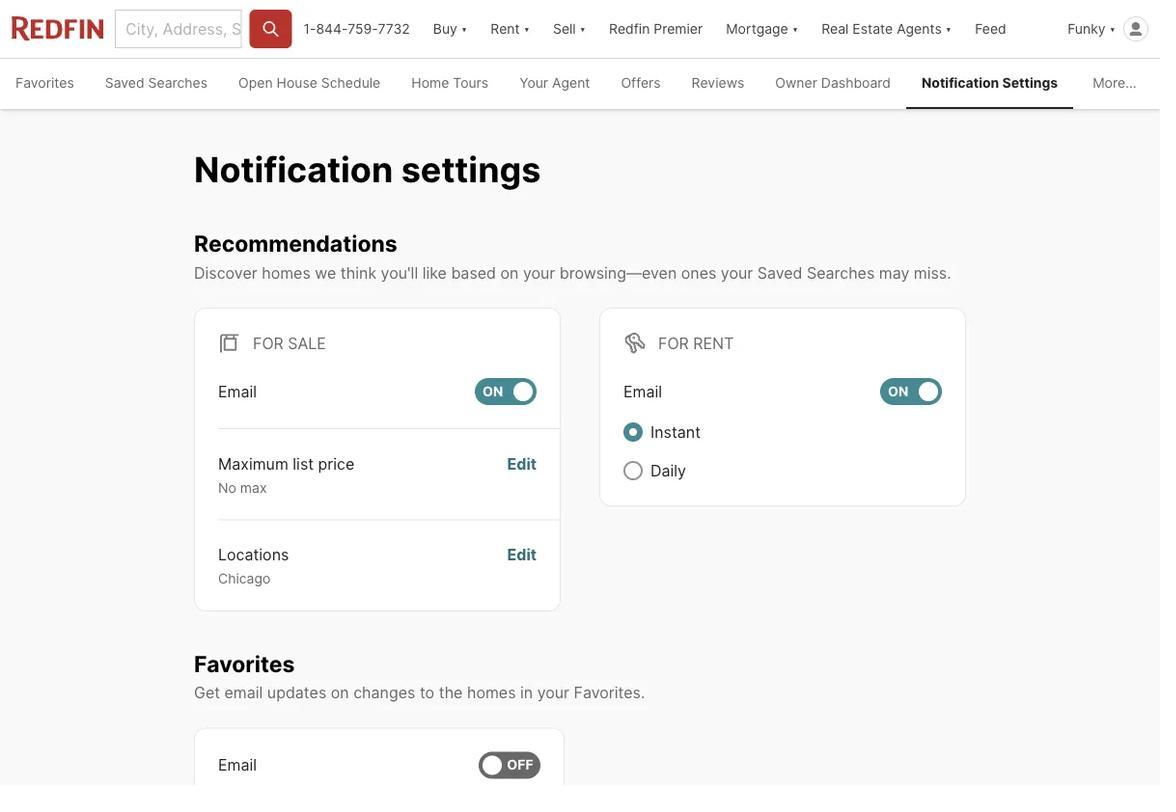 Task type: vqa. For each thing, say whether or not it's contained in the screenshot.
second 'EDIT' button from the top of the page
yes



Task type: describe. For each thing, give the bounding box(es) containing it.
844-
[[316, 21, 348, 37]]

more...
[[1093, 75, 1137, 91]]

on for sale
[[483, 383, 503, 400]]

agents
[[897, 21, 942, 37]]

real estate agents ▾
[[822, 21, 952, 37]]

agent
[[552, 75, 590, 91]]

daily
[[651, 461, 686, 480]]

your
[[519, 75, 548, 91]]

instant
[[651, 423, 701, 441]]

feed
[[975, 21, 1006, 37]]

think
[[341, 263, 377, 282]]

for sale
[[253, 334, 326, 353]]

edit for locations
[[507, 546, 537, 564]]

favorites for favorites
[[15, 75, 74, 91]]

for for for rent
[[658, 334, 689, 353]]

chicago
[[218, 571, 271, 587]]

premier
[[654, 21, 703, 37]]

offers
[[621, 75, 661, 91]]

notification settings
[[922, 75, 1058, 91]]

estate
[[853, 21, 893, 37]]

ones
[[681, 263, 717, 282]]

list
[[293, 454, 314, 473]]

your agent link
[[504, 59, 606, 109]]

for rent
[[658, 334, 734, 353]]

owner dashboard link
[[760, 59, 906, 109]]

rent ▾ button
[[479, 0, 541, 58]]

home
[[411, 75, 449, 91]]

redfin premier
[[609, 21, 703, 37]]

buy ▾
[[433, 21, 467, 37]]

real
[[822, 21, 849, 37]]

changes
[[353, 684, 415, 703]]

offers link
[[606, 59, 676, 109]]

email down email
[[218, 756, 257, 775]]

searches inside recommendations discover homes we think you'll like based on your browsing—even ones your saved searches may miss.
[[807, 263, 875, 282]]

saved searches
[[105, 75, 208, 91]]

0 horizontal spatial searches
[[148, 75, 208, 91]]

▾ for mortgage ▾
[[792, 21, 798, 37]]

notification settings link
[[906, 59, 1073, 109]]

sell ▾ button
[[553, 0, 586, 58]]

rent
[[693, 334, 734, 353]]

reviews link
[[676, 59, 760, 109]]

mortgage
[[726, 21, 788, 37]]

maximum
[[218, 454, 288, 473]]

edit button for maximum list price
[[507, 452, 537, 496]]

open house schedule link
[[223, 59, 396, 109]]

edit for maximum list price
[[507, 454, 537, 473]]

like
[[422, 263, 447, 282]]

email
[[224, 684, 263, 703]]

open
[[238, 75, 273, 91]]

your agent
[[519, 75, 590, 91]]

homes inside favorites get email updates on changes to the homes in your favorites.
[[467, 684, 516, 703]]

home tours link
[[396, 59, 504, 109]]

buy ▾ button
[[422, 0, 479, 58]]

favorites get email updates on changes to the homes in your favorites.
[[194, 650, 645, 703]]

759-
[[348, 21, 378, 37]]

submit search image
[[261, 19, 280, 39]]

browsing—even
[[560, 263, 677, 282]]

off
[[507, 757, 533, 774]]

no
[[218, 479, 236, 496]]

Daily radio
[[624, 461, 643, 480]]

we
[[315, 263, 336, 282]]

based
[[451, 263, 496, 282]]

funky ▾
[[1068, 21, 1116, 37]]

the
[[439, 684, 463, 703]]

email for for sale
[[218, 382, 257, 401]]

real estate agents ▾ link
[[822, 0, 952, 58]]

1-
[[304, 21, 316, 37]]

home tours
[[411, 75, 489, 91]]

mortgage ▾ button
[[714, 0, 810, 58]]

notification settings
[[194, 148, 541, 190]]

miss.
[[914, 263, 951, 282]]

favorites.
[[574, 684, 645, 703]]

mortgage ▾ button
[[726, 0, 798, 58]]

your right the ones
[[721, 263, 753, 282]]

maximum list price no max
[[218, 454, 355, 496]]

notification for notification settings
[[922, 75, 999, 91]]

homes inside recommendations discover homes we think you'll like based on your browsing—even ones your saved searches may miss.
[[262, 263, 311, 282]]



Task type: locate. For each thing, give the bounding box(es) containing it.
2 on from the left
[[888, 383, 908, 400]]

homes down recommendations on the left top
[[262, 263, 311, 282]]

edit
[[507, 454, 537, 473], [507, 546, 537, 564]]

saved inside recommendations discover homes we think you'll like based on your browsing—even ones your saved searches may miss.
[[757, 263, 803, 282]]

owner dashboard
[[775, 75, 891, 91]]

you'll
[[381, 263, 418, 282]]

reviews
[[692, 75, 744, 91]]

▾ for funky ▾
[[1110, 21, 1116, 37]]

saved down city, address, school, agent, zip search box
[[105, 75, 144, 91]]

0 vertical spatial favorites
[[15, 75, 74, 91]]

on inside recommendations discover homes we think you'll like based on your browsing—even ones your saved searches may miss.
[[500, 263, 519, 282]]

▾ right 'mortgage'
[[792, 21, 798, 37]]

settings
[[401, 148, 541, 190]]

sell ▾
[[553, 21, 586, 37]]

on
[[483, 383, 503, 400], [888, 383, 908, 400]]

▾ right the funky
[[1110, 21, 1116, 37]]

max
[[240, 479, 267, 496]]

1 horizontal spatial saved
[[757, 263, 803, 282]]

your inside favorites get email updates on changes to the homes in your favorites.
[[537, 684, 570, 703]]

your right based
[[523, 263, 555, 282]]

4 ▾ from the left
[[792, 21, 798, 37]]

to
[[420, 684, 434, 703]]

more... button
[[1077, 59, 1152, 109]]

feed button
[[963, 0, 1056, 58]]

0 horizontal spatial saved
[[105, 75, 144, 91]]

0 vertical spatial searches
[[148, 75, 208, 91]]

your
[[523, 263, 555, 282], [721, 263, 753, 282], [537, 684, 570, 703]]

for left the "sale"
[[253, 334, 284, 353]]

▾ right sell on the top of page
[[580, 21, 586, 37]]

settings
[[1002, 75, 1058, 91]]

redfin premier button
[[598, 0, 714, 58]]

searches down city, address, school, agent, zip search box
[[148, 75, 208, 91]]

price
[[318, 454, 355, 473]]

email up instant radio
[[624, 382, 662, 401]]

7732
[[378, 21, 410, 37]]

1 horizontal spatial homes
[[467, 684, 516, 703]]

5 ▾ from the left
[[946, 21, 952, 37]]

2 ▾ from the left
[[524, 21, 530, 37]]

1 horizontal spatial searches
[[807, 263, 875, 282]]

1 vertical spatial searches
[[807, 263, 875, 282]]

1 vertical spatial edit button
[[507, 544, 537, 588]]

1 vertical spatial on
[[331, 684, 349, 703]]

schedule
[[321, 75, 381, 91]]

get
[[194, 684, 220, 703]]

on for rent
[[888, 383, 908, 400]]

1 vertical spatial notification
[[194, 148, 393, 190]]

0 vertical spatial notification
[[922, 75, 999, 91]]

2 for from the left
[[658, 334, 689, 353]]

rent ▾
[[491, 21, 530, 37]]

locations
[[218, 546, 289, 564]]

notification for notification settings
[[194, 148, 393, 190]]

recommendations
[[194, 230, 397, 257]]

notification down feed on the right
[[922, 75, 999, 91]]

1 for from the left
[[253, 334, 284, 353]]

0 horizontal spatial on
[[483, 383, 503, 400]]

▾ for rent ▾
[[524, 21, 530, 37]]

saved searches link
[[89, 59, 223, 109]]

▾
[[461, 21, 467, 37], [524, 21, 530, 37], [580, 21, 586, 37], [792, 21, 798, 37], [946, 21, 952, 37], [1110, 21, 1116, 37]]

on
[[500, 263, 519, 282], [331, 684, 349, 703]]

1 edit from the top
[[507, 454, 537, 473]]

favorites
[[15, 75, 74, 91], [194, 650, 295, 677]]

1-844-759-7732
[[304, 21, 410, 37]]

on right based
[[500, 263, 519, 282]]

may
[[879, 263, 909, 282]]

0 vertical spatial edit button
[[507, 452, 537, 496]]

buy ▾ button
[[433, 0, 467, 58]]

1 vertical spatial homes
[[467, 684, 516, 703]]

1 edit button from the top
[[507, 452, 537, 496]]

2 edit from the top
[[507, 546, 537, 564]]

6 ▾ from the left
[[1110, 21, 1116, 37]]

1-844-759-7732 link
[[304, 21, 410, 37]]

redfin
[[609, 21, 650, 37]]

email
[[218, 382, 257, 401], [624, 382, 662, 401], [218, 756, 257, 775]]

▾ right the rent
[[524, 21, 530, 37]]

favorites inside favorites link
[[15, 75, 74, 91]]

1 vertical spatial saved
[[757, 263, 803, 282]]

sale
[[288, 334, 326, 353]]

saved
[[105, 75, 144, 91], [757, 263, 803, 282]]

0 vertical spatial homes
[[262, 263, 311, 282]]

▾ for sell ▾
[[580, 21, 586, 37]]

0 vertical spatial on
[[500, 263, 519, 282]]

edit button for locations
[[507, 544, 537, 588]]

discover
[[194, 263, 257, 282]]

real estate agents ▾ button
[[810, 0, 963, 58]]

mortgage ▾
[[726, 21, 798, 37]]

1 vertical spatial favorites
[[194, 650, 295, 677]]

0 vertical spatial saved
[[105, 75, 144, 91]]

saved right the ones
[[757, 263, 803, 282]]

email for for rent
[[624, 382, 662, 401]]

funky
[[1068, 21, 1106, 37]]

email down for sale
[[218, 382, 257, 401]]

locations chicago
[[218, 546, 289, 587]]

updates
[[267, 684, 326, 703]]

1 horizontal spatial for
[[658, 334, 689, 353]]

edit button
[[507, 452, 537, 496], [507, 544, 537, 588]]

0 horizontal spatial favorites
[[15, 75, 74, 91]]

on right updates
[[331, 684, 349, 703]]

on inside favorites get email updates on changes to the homes in your favorites.
[[331, 684, 349, 703]]

1 horizontal spatial favorites
[[194, 650, 295, 677]]

for left "rent"
[[658, 334, 689, 353]]

1 horizontal spatial on
[[888, 383, 908, 400]]

favorites inside favorites get email updates on changes to the homes in your favorites.
[[194, 650, 295, 677]]

favorites link
[[0, 59, 89, 109]]

1 vertical spatial edit
[[507, 546, 537, 564]]

City, Address, School, Agent, ZIP search field
[[115, 10, 242, 48]]

searches
[[148, 75, 208, 91], [807, 263, 875, 282]]

notification
[[922, 75, 999, 91], [194, 148, 393, 190]]

▾ right buy
[[461, 21, 467, 37]]

searches left may
[[807, 263, 875, 282]]

None checkbox
[[475, 378, 537, 405], [880, 378, 942, 405], [479, 752, 541, 779], [475, 378, 537, 405], [880, 378, 942, 405], [479, 752, 541, 779]]

favorites for favorites get email updates on changes to the homes in your favorites.
[[194, 650, 295, 677]]

notification up recommendations on the left top
[[194, 148, 393, 190]]

buy
[[433, 21, 457, 37]]

1 on from the left
[[483, 383, 503, 400]]

▾ for buy ▾
[[461, 21, 467, 37]]

open house schedule
[[238, 75, 381, 91]]

Instant radio
[[624, 423, 643, 442]]

0 horizontal spatial homes
[[262, 263, 311, 282]]

▾ right agents
[[946, 21, 952, 37]]

for for for sale
[[253, 334, 284, 353]]

recommendations discover homes we think you'll like based on your browsing—even ones your saved searches may miss.
[[194, 230, 951, 282]]

0 horizontal spatial notification
[[194, 148, 393, 190]]

owner
[[775, 75, 817, 91]]

rent ▾ button
[[491, 0, 530, 58]]

dashboard
[[821, 75, 891, 91]]

sell ▾ button
[[541, 0, 598, 58]]

rent
[[491, 21, 520, 37]]

0 vertical spatial edit
[[507, 454, 537, 473]]

1 horizontal spatial notification
[[922, 75, 999, 91]]

1 horizontal spatial on
[[500, 263, 519, 282]]

2 edit button from the top
[[507, 544, 537, 588]]

house
[[277, 75, 317, 91]]

0 horizontal spatial for
[[253, 334, 284, 353]]

in
[[520, 684, 533, 703]]

3 ▾ from the left
[[580, 21, 586, 37]]

1 ▾ from the left
[[461, 21, 467, 37]]

your right in on the left of page
[[537, 684, 570, 703]]

sell
[[553, 21, 576, 37]]

for
[[253, 334, 284, 353], [658, 334, 689, 353]]

tours
[[453, 75, 489, 91]]

0 horizontal spatial on
[[331, 684, 349, 703]]

homes left in on the left of page
[[467, 684, 516, 703]]



